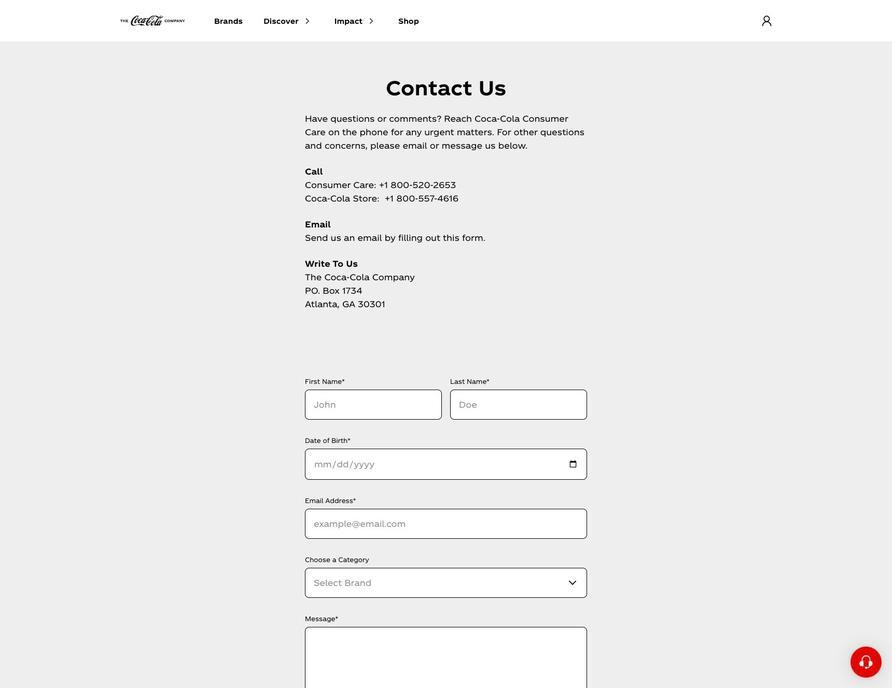 Task type: locate. For each thing, give the bounding box(es) containing it.
First Name* text field
[[305, 390, 442, 420]]



Task type: describe. For each thing, give the bounding box(es) containing it.
Message* text field
[[305, 628, 587, 689]]

Last Name* text field
[[450, 390, 587, 420]]

Email Address* email field
[[305, 509, 587, 540]]

coca cola company logo image
[[120, 16, 185, 26]]

Date of Birth*   Please Enter date in mm/dd/yyyy format only
 date field
[[305, 449, 587, 480]]

account image
[[761, 15, 773, 27]]

live chat element
[[851, 647, 882, 679]]



